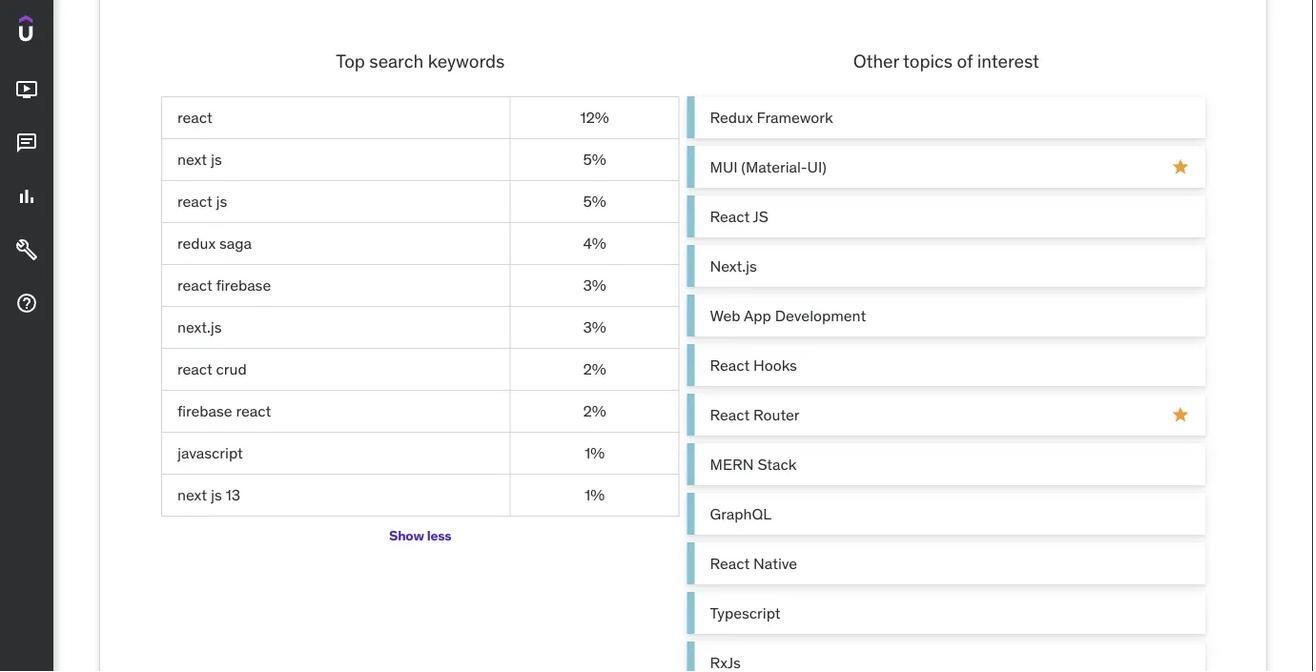 Task type: describe. For each thing, give the bounding box(es) containing it.
react for react crud
[[177, 359, 212, 379]]

2% for firebase react
[[583, 401, 606, 421]]

mui (material-ui)
[[710, 157, 827, 176]]

js for react js
[[216, 192, 227, 211]]

top search keywords
[[336, 49, 505, 72]]

3% for next.js
[[583, 317, 606, 337]]

1% for javascript
[[585, 443, 605, 463]]

redux
[[710, 107, 753, 127]]

show
[[389, 527, 424, 544]]

graphql
[[710, 504, 772, 523]]

5% for next js
[[583, 150, 606, 169]]

3% for react firebase
[[583, 276, 606, 295]]

typescript link
[[687, 592, 1205, 634]]

js for next js 13
[[211, 485, 222, 505]]

(material-
[[741, 157, 807, 176]]

top
[[336, 49, 365, 72]]

medium image
[[15, 292, 38, 315]]

search
[[369, 49, 423, 72]]

next.js link
[[687, 245, 1205, 287]]

redux framework
[[710, 107, 833, 127]]

app
[[744, 306, 771, 325]]

react hooks link
[[687, 344, 1205, 386]]

other
[[853, 49, 899, 72]]

1 medium image from the top
[[15, 78, 38, 101]]

1% for next js 13
[[585, 485, 605, 505]]

keywords
[[428, 49, 505, 72]]

router
[[753, 405, 800, 424]]

development
[[775, 306, 866, 325]]

react hooks
[[710, 355, 797, 375]]

web
[[710, 306, 741, 325]]

mern stack link
[[687, 444, 1205, 486]]

mern stack
[[710, 454, 797, 474]]

react for react firebase
[[177, 276, 212, 295]]

13
[[226, 485, 240, 505]]

web app development link
[[687, 295, 1205, 337]]

mern
[[710, 454, 754, 474]]

react down crud
[[236, 401, 271, 421]]

redux
[[177, 234, 216, 253]]

graphql link
[[687, 493, 1205, 535]]

react for react js
[[710, 206, 750, 226]]

show less button
[[389, 517, 452, 555]]

react for react
[[177, 108, 212, 127]]

mui (material-ui) link
[[687, 146, 1205, 188]]

other topics of interest
[[853, 49, 1039, 72]]

react crud
[[177, 359, 247, 379]]

show less
[[389, 527, 452, 544]]

topics
[[903, 49, 953, 72]]



Task type: vqa. For each thing, say whether or not it's contained in the screenshot.
top COURSES
no



Task type: locate. For each thing, give the bounding box(es) containing it.
0 vertical spatial 1%
[[585, 443, 605, 463]]

0 vertical spatial js
[[211, 150, 222, 169]]

5%
[[583, 150, 606, 169], [583, 192, 606, 211]]

firebase down saga
[[216, 276, 271, 295]]

2 1% from the top
[[585, 485, 605, 505]]

2 next from the top
[[177, 485, 207, 505]]

react firebase
[[177, 276, 271, 295]]

react left router
[[710, 405, 750, 424]]

4 react from the top
[[710, 554, 750, 573]]

js up the react js
[[211, 150, 222, 169]]

2% for react crud
[[583, 359, 606, 379]]

js
[[753, 206, 768, 226]]

saga
[[219, 234, 252, 253]]

2 2% from the top
[[583, 401, 606, 421]]

recommended for you image
[[1171, 405, 1190, 424]]

1 vertical spatial 1%
[[585, 485, 605, 505]]

recommended for you image
[[1171, 157, 1190, 177]]

react js
[[710, 206, 768, 226]]

next js
[[177, 150, 222, 169]]

next up the react js
[[177, 150, 207, 169]]

react left js
[[710, 206, 750, 226]]

2 5% from the top
[[583, 192, 606, 211]]

next for next js 13
[[177, 485, 207, 505]]

react left native
[[710, 554, 750, 573]]

react up the redux
[[177, 192, 212, 211]]

1%
[[585, 443, 605, 463], [585, 485, 605, 505]]

ui)
[[807, 157, 827, 176]]

1 vertical spatial 5%
[[583, 192, 606, 211]]

firebase up javascript
[[177, 401, 232, 421]]

react
[[177, 108, 212, 127], [177, 192, 212, 211], [177, 276, 212, 295], [177, 359, 212, 379], [236, 401, 271, 421]]

react down the redux
[[177, 276, 212, 295]]

native
[[753, 554, 797, 573]]

typescript
[[710, 603, 781, 623]]

5% down 12%
[[583, 150, 606, 169]]

react left crud
[[177, 359, 212, 379]]

5% up 4%
[[583, 192, 606, 211]]

react for react hooks
[[710, 355, 750, 375]]

0 vertical spatial 3%
[[583, 276, 606, 295]]

0 vertical spatial next
[[177, 150, 207, 169]]

1 vertical spatial js
[[216, 192, 227, 211]]

js up redux saga
[[216, 192, 227, 211]]

3 medium image from the top
[[15, 185, 38, 208]]

12%
[[580, 108, 609, 127]]

react js
[[177, 192, 227, 211]]

firebase react
[[177, 401, 271, 421]]

2 vertical spatial js
[[211, 485, 222, 505]]

react native link
[[687, 543, 1205, 585]]

1 5% from the top
[[583, 150, 606, 169]]

next left 13
[[177, 485, 207, 505]]

react router
[[710, 405, 800, 424]]

next.js
[[177, 317, 222, 337]]

react for react router
[[710, 405, 750, 424]]

0 vertical spatial firebase
[[216, 276, 271, 295]]

less
[[427, 527, 452, 544]]

react left hooks
[[710, 355, 750, 375]]

mui
[[710, 157, 738, 176]]

next
[[177, 150, 207, 169], [177, 485, 207, 505]]

react js link
[[687, 196, 1205, 238]]

medium image
[[15, 78, 38, 101], [15, 132, 38, 155], [15, 185, 38, 208], [15, 239, 38, 261]]

1 vertical spatial 2%
[[583, 401, 606, 421]]

react router link
[[687, 394, 1205, 436]]

udemy image
[[19, 15, 106, 48]]

1 1% from the top
[[585, 443, 605, 463]]

1 2% from the top
[[583, 359, 606, 379]]

of
[[957, 49, 973, 72]]

react for react native
[[710, 554, 750, 573]]

0 vertical spatial 2%
[[583, 359, 606, 379]]

react up next js
[[177, 108, 212, 127]]

redux framework link
[[687, 96, 1205, 138]]

js left 13
[[211, 485, 222, 505]]

1 next from the top
[[177, 150, 207, 169]]

1 vertical spatial 3%
[[583, 317, 606, 337]]

next js 13
[[177, 485, 240, 505]]

4 medium image from the top
[[15, 239, 38, 261]]

interest
[[977, 49, 1039, 72]]

1 vertical spatial next
[[177, 485, 207, 505]]

2%
[[583, 359, 606, 379], [583, 401, 606, 421]]

redux saga
[[177, 234, 252, 253]]

4%
[[583, 234, 606, 253]]

1 vertical spatial firebase
[[177, 401, 232, 421]]

js for next js
[[211, 150, 222, 169]]

firebase
[[216, 276, 271, 295], [177, 401, 232, 421]]

hooks
[[753, 355, 797, 375]]

next.js
[[710, 256, 757, 276]]

3%
[[583, 276, 606, 295], [583, 317, 606, 337]]

stack
[[758, 454, 797, 474]]

1 3% from the top
[[583, 276, 606, 295]]

web app development
[[710, 306, 866, 325]]

2 react from the top
[[710, 355, 750, 375]]

framework
[[757, 107, 833, 127]]

react native
[[710, 554, 797, 573]]

js
[[211, 150, 222, 169], [216, 192, 227, 211], [211, 485, 222, 505]]

crud
[[216, 359, 247, 379]]

0 vertical spatial 5%
[[583, 150, 606, 169]]

javascript
[[177, 443, 243, 463]]

5% for react js
[[583, 192, 606, 211]]

3 react from the top
[[710, 405, 750, 424]]

2 medium image from the top
[[15, 132, 38, 155]]

next for next js
[[177, 150, 207, 169]]

react for react js
[[177, 192, 212, 211]]

1 react from the top
[[710, 206, 750, 226]]

react
[[710, 206, 750, 226], [710, 355, 750, 375], [710, 405, 750, 424], [710, 554, 750, 573]]

2 3% from the top
[[583, 317, 606, 337]]



